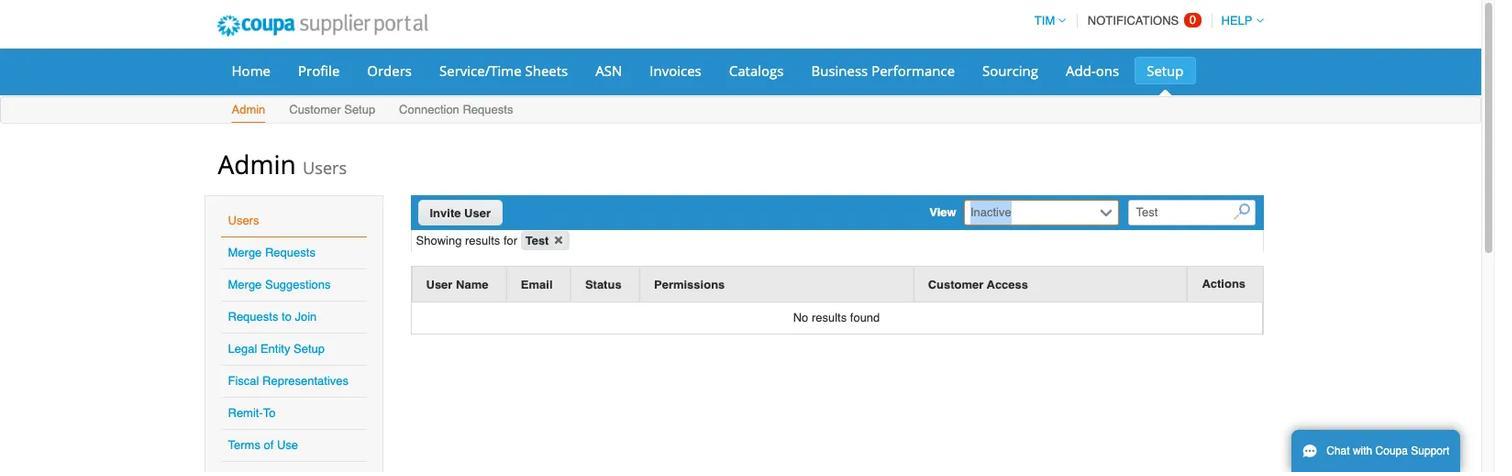 Task type: describe. For each thing, give the bounding box(es) containing it.
chat with coupa support
[[1327, 445, 1450, 458]]

view
[[930, 206, 957, 219]]

use
[[277, 439, 298, 452]]

notifications
[[1088, 14, 1179, 28]]

legal entity setup link
[[228, 342, 325, 356]]

tim link
[[1027, 14, 1066, 28]]

orders link
[[355, 57, 424, 84]]

user name
[[426, 278, 489, 291]]

service/time sheets
[[440, 61, 568, 80]]

add-ons link
[[1054, 57, 1132, 84]]

2 vertical spatial requests
[[228, 310, 278, 324]]

entity
[[261, 342, 290, 356]]

user inside invite user link
[[464, 206, 491, 220]]

support
[[1412, 445, 1450, 458]]

to
[[263, 406, 276, 420]]

merge for merge suggestions
[[228, 278, 262, 292]]

service/time sheets link
[[428, 57, 580, 84]]

terms of use link
[[228, 439, 298, 452]]

0
[[1190, 13, 1197, 27]]

found
[[850, 311, 880, 324]]

permissions button
[[654, 275, 725, 294]]

asn link
[[584, 57, 634, 84]]

setup inside setup link
[[1147, 61, 1184, 80]]

customer access button
[[928, 275, 1029, 294]]

join
[[295, 310, 317, 324]]

remit-
[[228, 406, 263, 420]]

test
[[525, 234, 549, 248]]

terms of use
[[228, 439, 298, 452]]

for
[[504, 234, 518, 248]]

profile
[[298, 61, 340, 80]]

1 vertical spatial users
[[228, 214, 259, 228]]

users link
[[228, 214, 259, 228]]

status button
[[585, 275, 622, 294]]

help link
[[1214, 14, 1264, 28]]

customer setup link
[[288, 99, 376, 123]]

customer setup
[[289, 103, 375, 117]]

requests for connection requests
[[463, 103, 513, 117]]

email
[[521, 278, 553, 291]]

requests to join link
[[228, 310, 317, 324]]

View text field
[[966, 201, 1096, 225]]

invite user
[[430, 206, 491, 220]]

fiscal representatives
[[228, 374, 349, 388]]

no
[[793, 311, 809, 324]]

requests for merge requests
[[265, 246, 316, 260]]

connection
[[399, 103, 460, 117]]

admin for admin users
[[218, 147, 296, 182]]

business
[[812, 61, 868, 80]]

user name button
[[426, 275, 489, 294]]

profile link
[[286, 57, 352, 84]]

navigation containing notifications 0
[[1027, 3, 1264, 39]]

search image
[[1234, 204, 1251, 221]]

status
[[585, 278, 622, 291]]

results for showing
[[465, 234, 500, 248]]

remit-to
[[228, 406, 276, 420]]

invoices link
[[638, 57, 714, 84]]

orders
[[367, 61, 412, 80]]

business performance
[[812, 61, 955, 80]]

admin for admin
[[232, 103, 266, 117]]

notifications 0
[[1088, 13, 1197, 28]]

no results found alert
[[412, 302, 1263, 334]]

coupa supplier portal image
[[204, 3, 441, 49]]

invoices
[[650, 61, 702, 80]]



Task type: locate. For each thing, give the bounding box(es) containing it.
admin down home link
[[232, 103, 266, 117]]

terms
[[228, 439, 260, 452]]

requests to join
[[228, 310, 317, 324]]

1 vertical spatial merge
[[228, 278, 262, 292]]

1 vertical spatial admin
[[218, 147, 296, 182]]

of
[[264, 439, 274, 452]]

results for no
[[812, 311, 847, 324]]

customer down profile link
[[289, 103, 341, 117]]

0 horizontal spatial setup
[[294, 342, 325, 356]]

coupa
[[1376, 445, 1408, 458]]

setup down notifications 0
[[1147, 61, 1184, 80]]

add-ons
[[1066, 61, 1120, 80]]

results right no
[[812, 311, 847, 324]]

1 merge from the top
[[228, 246, 262, 260]]

0 vertical spatial user
[[464, 206, 491, 220]]

remit-to link
[[228, 406, 276, 420]]

0 vertical spatial requests
[[463, 103, 513, 117]]

user inside user name button
[[426, 278, 453, 291]]

0 vertical spatial customer
[[289, 103, 341, 117]]

requests up suggestions
[[265, 246, 316, 260]]

admin
[[232, 103, 266, 117], [218, 147, 296, 182]]

actions
[[1202, 277, 1246, 291]]

connection requests
[[399, 103, 513, 117]]

setup link
[[1135, 57, 1196, 84]]

0 horizontal spatial users
[[228, 214, 259, 228]]

1 vertical spatial results
[[812, 311, 847, 324]]

invite
[[430, 206, 461, 220]]

1 horizontal spatial customer
[[928, 278, 984, 291]]

users inside admin users
[[303, 157, 347, 179]]

results inside alert
[[812, 311, 847, 324]]

requests
[[463, 103, 513, 117], [265, 246, 316, 260], [228, 310, 278, 324]]

no results found
[[793, 311, 880, 324]]

0 vertical spatial admin
[[232, 103, 266, 117]]

invite user link
[[418, 200, 503, 226]]

setup inside customer setup link
[[344, 103, 375, 117]]

to
[[282, 310, 292, 324]]

customer
[[289, 103, 341, 117], [928, 278, 984, 291]]

1 horizontal spatial setup
[[344, 103, 375, 117]]

clear filter image
[[551, 232, 567, 249]]

ons
[[1096, 61, 1120, 80]]

1 vertical spatial customer
[[928, 278, 984, 291]]

permissions
[[654, 278, 725, 291]]

users
[[303, 157, 347, 179], [228, 214, 259, 228]]

sourcing
[[983, 61, 1039, 80]]

customer inside button
[[928, 278, 984, 291]]

user left name
[[426, 278, 453, 291]]

results left for
[[465, 234, 500, 248]]

home link
[[220, 57, 283, 84]]

merge requests link
[[228, 246, 316, 260]]

customer access
[[928, 278, 1029, 291]]

2 vertical spatial setup
[[294, 342, 325, 356]]

suggestions
[[265, 278, 331, 292]]

legal entity setup
[[228, 342, 325, 356]]

chat
[[1327, 445, 1350, 458]]

connection requests link
[[398, 99, 514, 123]]

customer for customer access
[[928, 278, 984, 291]]

merge for merge requests
[[228, 246, 262, 260]]

users down customer setup link
[[303, 157, 347, 179]]

showing
[[416, 234, 462, 248]]

merge suggestions
[[228, 278, 331, 292]]

0 horizontal spatial results
[[465, 234, 500, 248]]

add-
[[1066, 61, 1096, 80]]

1 horizontal spatial users
[[303, 157, 347, 179]]

fiscal representatives link
[[228, 374, 349, 388]]

tim
[[1035, 14, 1055, 28]]

2 merge from the top
[[228, 278, 262, 292]]

help
[[1222, 14, 1253, 28]]

requests down service/time
[[463, 103, 513, 117]]

catalogs link
[[717, 57, 796, 84]]

merge suggestions link
[[228, 278, 331, 292]]

setup down join at left bottom
[[294, 342, 325, 356]]

merge down users link
[[228, 246, 262, 260]]

business performance link
[[800, 57, 967, 84]]

admin link
[[231, 99, 266, 123]]

results
[[465, 234, 500, 248], [812, 311, 847, 324]]

users up merge requests link
[[228, 214, 259, 228]]

Search text field
[[1128, 200, 1257, 226]]

chat with coupa support button
[[1292, 430, 1461, 473]]

with
[[1353, 445, 1373, 458]]

asn
[[596, 61, 622, 80]]

1 horizontal spatial user
[[464, 206, 491, 220]]

home
[[232, 61, 271, 80]]

catalogs
[[729, 61, 784, 80]]

legal
[[228, 342, 257, 356]]

performance
[[872, 61, 955, 80]]

representatives
[[262, 374, 349, 388]]

0 horizontal spatial user
[[426, 278, 453, 291]]

fiscal
[[228, 374, 259, 388]]

2 horizontal spatial setup
[[1147, 61, 1184, 80]]

admin users
[[218, 147, 347, 182]]

merge down merge requests
[[228, 278, 262, 292]]

0 horizontal spatial customer
[[289, 103, 341, 117]]

setup
[[1147, 61, 1184, 80], [344, 103, 375, 117], [294, 342, 325, 356]]

admin down 'admin' link
[[218, 147, 296, 182]]

sourcing link
[[971, 57, 1051, 84]]

customer for customer setup
[[289, 103, 341, 117]]

email button
[[521, 275, 553, 294]]

1 vertical spatial requests
[[265, 246, 316, 260]]

1 horizontal spatial results
[[812, 311, 847, 324]]

user
[[464, 206, 491, 220], [426, 278, 453, 291]]

0 vertical spatial merge
[[228, 246, 262, 260]]

service/time
[[440, 61, 522, 80]]

1 vertical spatial setup
[[344, 103, 375, 117]]

1 vertical spatial user
[[426, 278, 453, 291]]

navigation
[[1027, 3, 1264, 39]]

customer left access
[[928, 278, 984, 291]]

user up showing results for
[[464, 206, 491, 220]]

merge requests
[[228, 246, 316, 260]]

setup down orders link
[[344, 103, 375, 117]]

merge
[[228, 246, 262, 260], [228, 278, 262, 292]]

name
[[456, 278, 489, 291]]

0 vertical spatial setup
[[1147, 61, 1184, 80]]

sheets
[[525, 61, 568, 80]]

0 vertical spatial results
[[465, 234, 500, 248]]

0 vertical spatial users
[[303, 157, 347, 179]]

showing results for
[[416, 234, 521, 248]]

requests left to
[[228, 310, 278, 324]]

access
[[987, 278, 1029, 291]]



Task type: vqa. For each thing, say whether or not it's contained in the screenshot.
the remit-
yes



